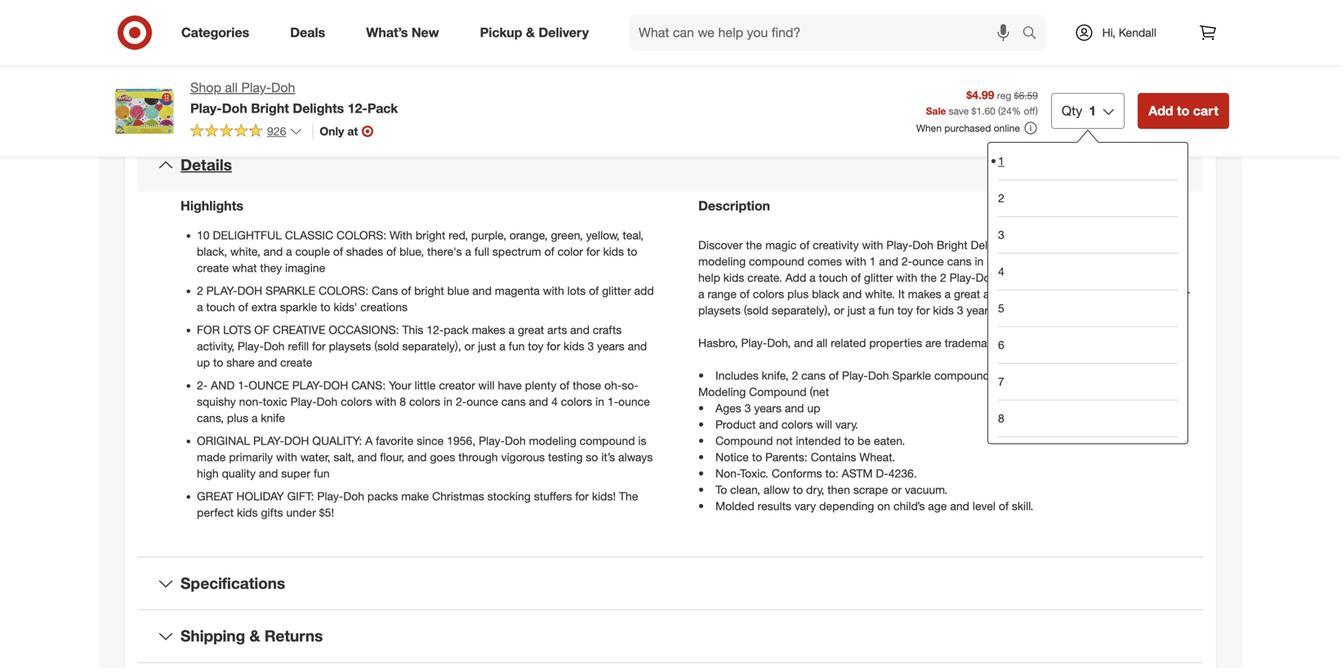 Task type: describe. For each thing, give the bounding box(es) containing it.
3 up assorted
[[998, 228, 1005, 242]]

2 vertical spatial 2-
[[456, 395, 467, 409]]

colors down cans:
[[341, 395, 372, 409]]

fun inside discover the magic of creativity with play-doh bright delights! this 12-pack of classic play-doh modeling compound comes with 1 and 2-ounce cans in assorted colors, plus a plastic knife to help kids create. add a touch of glitter with the 2 play-doh sparkle colors, and get creative with a range of colors plus black and white. it makes a great arts and crafts activity, play-doh refill for playsets (sold separately), or just a fun toy for kids 3 years and up to share and create!
[[878, 303, 894, 318]]

activity, inside for lots of creative occasions: this 12-pack makes a great arts and crafts activity, play-doh refill for playsets (sold separately), or just a fun toy for kids 3 years and up to share and create
[[197, 339, 234, 354]]

fun inside original play-doh quality: a favorite since 1956, play-doh modeling compound is made primarily with water, salt, and flour, and goes through vigorous testing so it's always high quality and super fun
[[314, 467, 330, 481]]

and down lots
[[570, 323, 590, 337]]

details button
[[138, 139, 1203, 191]]

1 horizontal spatial in
[[595, 395, 604, 409]]

not
[[776, 434, 793, 448]]

1 horizontal spatial plus
[[787, 287, 809, 301]]

to inside add to cart button
[[1177, 103, 1190, 119]]

this inside for lots of creative occasions: this 12-pack makes a great arts and crafts activity, play-doh refill for playsets (sold separately), or just a fun toy for kids 3 years and up to share and create
[[402, 323, 423, 337]]

7 link
[[998, 363, 1178, 400]]

child's
[[894, 499, 925, 514]]

2 play-doh sparkle colors: cans of bright blue and magenta with lots of glitter add a touch of extra sparkle to kids' creations
[[197, 284, 654, 314]]

colors: inside the 2 play-doh sparkle colors: cans of bright blue and magenta with lots of glitter add a touch of extra sparkle to kids' creations
[[319, 284, 369, 298]]

toy inside for lots of creative occasions: this 12-pack makes a great arts and crafts activity, play-doh refill for playsets (sold separately), or just a fun toy for kids 3 years and up to share and create
[[528, 339, 544, 354]]

all inside shop all play-doh play-doh bright delights 12-pack
[[225, 80, 238, 96]]

6 link
[[998, 327, 1178, 363]]

white,
[[230, 245, 260, 259]]

of right lots
[[589, 284, 599, 298]]

fun inside for lots of creative occasions: this 12-pack makes a great arts and crafts activity, play-doh refill for playsets (sold separately), or just a fun toy for kids 3 years and up to share and create
[[509, 339, 525, 354]]

of
[[254, 323, 270, 337]]

to up hasbro.
[[1036, 303, 1046, 318]]

of left color
[[544, 245, 554, 259]]

toy inside discover the magic of creativity with play-doh bright delights! this 12-pack of classic play-doh modeling compound comes with 1 and 2-ounce cans in assorted colors, plus a plastic knife to help kids create. add a touch of glitter with the 2 play-doh sparkle colors, and get creative with a range of colors plus black and white. it makes a great arts and crafts activity, play-doh refill for playsets (sold separately), or just a fun toy for kids 3 years and up to share and create!
[[897, 303, 913, 318]]

under
[[286, 506, 316, 520]]

of down 6 link at the right
[[1061, 369, 1071, 383]]

& for pickup
[[526, 25, 535, 40]]

a right it
[[945, 287, 951, 301]]

makes inside for lots of creative occasions: this 12-pack makes a great arts and crafts activity, play-doh refill for playsets (sold separately), or just a fun toy for kids 3 years and up to share and create
[[472, 323, 505, 337]]

crafts inside for lots of creative occasions: this 12-pack makes a great arts and crafts activity, play-doh refill for playsets (sold separately), or just a fun toy for kids 3 years and up to share and create
[[593, 323, 622, 337]]

touch inside discover the magic of creativity with play-doh bright delights! this 12-pack of classic play-doh modeling compound comes with 1 and 2-ounce cans in assorted colors, plus a plastic knife to help kids create. add a touch of glitter with the 2 play-doh sparkle colors, and get creative with a range of colors plus black and white. it makes a great arts and crafts activity, play-doh refill for playsets (sold separately), or just a fun toy for kids 3 years and up to share and create!
[[819, 271, 848, 285]]

a down magenta at the top of the page
[[509, 323, 515, 337]]

(sold inside discover the magic of creativity with play-doh bright delights! this 12-pack of classic play-doh modeling compound comes with 1 and 2-ounce cans in assorted colors, plus a plastic knife to help kids create. add a touch of glitter with the 2 play-doh sparkle colors, and get creative with a range of colors plus black and white. it makes a great arts and crafts activity, play-doh refill for playsets (sold separately), or just a fun toy for kids 3 years and up to share and create!
[[744, 303, 769, 318]]

high
[[197, 467, 219, 481]]

and right 1 2 3 4 5 6 7 8
[[1006, 287, 1026, 301]]

vary
[[795, 499, 816, 514]]

0 vertical spatial the
[[746, 238, 762, 252]]

doh inside 2- and 1-ounce play-doh cans: your little creator will have plenty of those oh-so- squishy non-toxic play-doh colors with 8 colors in 2-ounce cans and 4 colors in 1-ounce cans, plus a knife
[[323, 378, 348, 393]]

(
[[998, 105, 1001, 117]]

doh left delights!
[[913, 238, 934, 252]]

results
[[758, 499, 792, 514]]

teal,
[[623, 228, 644, 243]]

knife,
[[762, 369, 789, 383]]

magic
[[765, 238, 797, 252]]

and up so-
[[628, 339, 647, 354]]

What can we help you find? suggestions appear below search field
[[629, 15, 1026, 51]]

classic
[[1101, 238, 1136, 252]]

to right plastic
[[1170, 254, 1180, 269]]

(sold inside for lots of creative occasions: this 12-pack makes a great arts and crafts activity, play-doh refill for playsets (sold separately), or just a fun toy for kids 3 years and up to share and create
[[374, 339, 399, 354]]

doh left 1 2 3 4 5 6 7 8
[[976, 271, 997, 285]]

quality
[[222, 467, 256, 481]]

related
[[831, 336, 866, 350]]

creative
[[273, 323, 326, 337]]

in for 2-
[[444, 395, 453, 409]]

doh inside great holiday gift: play-doh packs make christmas stocking stuffers for kids! the perfect kids gifts under $5!
[[343, 490, 364, 504]]

doh left brand
[[1101, 369, 1122, 383]]

2 horizontal spatial 1
[[1089, 103, 1096, 119]]

for
[[197, 323, 220, 337]]

blue,
[[399, 245, 424, 259]]

are
[[925, 336, 942, 350]]

and inside 10 delightful classic colors: with bright red, purple, orange, green, yellow, teal, black, white, and a couple of shades of blue, there's a full spectrum of color for kids to create what they imagine
[[264, 245, 283, 259]]

with inside original play-doh quality: a favorite since 1956, play-doh modeling compound is made primarily with water, salt, and flour, and goes through vigorous testing so it's always high quality and super fun
[[276, 450, 297, 465]]

ounce
[[249, 378, 289, 393]]

of left the skill.
[[999, 499, 1009, 514]]

separately), inside discover the magic of creativity with play-doh bright delights! this 12-pack of classic play-doh modeling compound comes with 1 and 2-ounce cans in assorted colors, plus a plastic knife to help kids create. add a touch of glitter with the 2 play-doh sparkle colors, and get creative with a range of colors plus black and white. it makes a great arts and crafts activity, play-doh refill for playsets (sold separately), or just a fun toy for kids 3 years and up to share and create!
[[772, 303, 831, 318]]

and down primarily in the left bottom of the page
[[259, 467, 278, 481]]

a down white.
[[869, 303, 875, 318]]

or inside discover the magic of creativity with play-doh bright delights! this 12-pack of classic play-doh modeling compound comes with 1 and 2-ounce cans in assorted colors, plus a plastic knife to help kids create. add a touch of glitter with the 2 play-doh sparkle colors, and get creative with a range of colors plus black and white. it makes a great arts and crafts activity, play-doh refill for playsets (sold separately), or just a fun toy for kids 3 years and up to share and create!
[[834, 303, 844, 318]]

makes inside discover the magic of creativity with play-doh bright delights! this 12-pack of classic play-doh modeling compound comes with 1 and 2-ounce cans in assorted colors, plus a plastic knife to help kids create. add a touch of glitter with the 2 play-doh sparkle colors, and get creative with a range of colors plus black and white. it makes a great arts and crafts activity, play-doh refill for playsets (sold separately), or just a fun toy for kids 3 years and up to share and create!
[[908, 287, 941, 301]]

• compound
[[698, 434, 773, 448]]

cans inside discover the magic of creativity with play-doh bright delights! this 12-pack of classic play-doh modeling compound comes with 1 and 2-ounce cans in assorted colors, plus a plastic knife to help kids create. add a touch of glitter with the 2 play-doh sparkle colors, and get creative with a range of colors plus black and white. it makes a great arts and crafts activity, play-doh refill for playsets (sold separately), or just a fun toy for kids 3 years and up to share and create!
[[947, 254, 972, 269]]

online
[[994, 122, 1020, 134]]

1 horizontal spatial ounce
[[618, 395, 650, 409]]

up inside for lots of creative occasions: this 12-pack makes a great arts and crafts activity, play-doh refill for playsets (sold separately), or just a fun toy for kids 3 years and up to share and create
[[197, 356, 210, 370]]

water,
[[300, 450, 330, 465]]

creator
[[439, 378, 475, 393]]

hi,
[[1102, 25, 1116, 40]]

cans down hasbro.
[[1034, 369, 1058, 383]]

trademarks
[[945, 336, 1003, 350]]

deals link
[[276, 15, 346, 51]]

description
[[698, 198, 770, 214]]

of down with
[[386, 245, 396, 259]]

with right creative
[[1165, 271, 1186, 285]]

926
[[267, 124, 286, 138]]

original
[[197, 434, 250, 448]]

and down compound
[[785, 401, 804, 416]]

and up ounce
[[258, 356, 277, 370]]

7
[[998, 375, 1005, 389]]

testing
[[548, 450, 583, 465]]

add to cart button
[[1138, 93, 1229, 129]]

and up 6
[[997, 303, 1017, 318]]

assorted
[[987, 254, 1032, 269]]

10 delightful classic colors: with bright red, purple, orange, green, yellow, teal, black, white, and a couple of shades of blue, there's a full spectrum of color for kids to create what they imagine
[[197, 228, 644, 275]]

to:
[[825, 467, 839, 481]]

packs
[[368, 490, 398, 504]]

cans inside 2- and 1-ounce play-doh cans: your little creator will have plenty of those oh-so- squishy non-toxic play-doh colors with 8 colors in 2-ounce cans and 4 colors in 1-ounce cans, plus a knife
[[501, 395, 526, 409]]

1 horizontal spatial all
[[816, 336, 828, 350]]

kendall
[[1119, 25, 1157, 40]]

10 inside • includes knife, 2 cans of play-doh sparkle compound, and 10 cans of play-doh brand modeling compound (net • ages 3 years and up • product and colors will vary. • compound not intended to be eaten. • notice to parents: contains wheat. • non-toxic. conforms to: astm d-4236. • to clean, allow to dry, then scrape or vacuum. • molded results vary depending on child's age and level of skill.
[[1018, 369, 1031, 383]]

$
[[972, 105, 976, 117]]

4 inside 2- and 1-ounce play-doh cans: your little creator will have plenty of those oh-so- squishy non-toxic play-doh colors with 8 colors in 2-ounce cans and 4 colors in 1-ounce cans, plus a knife
[[551, 395, 558, 409]]

up inside discover the magic of creativity with play-doh bright delights! this 12-pack of classic play-doh modeling compound comes with 1 and 2-ounce cans in assorted colors, plus a plastic knife to help kids create. add a touch of glitter with the 2 play-doh sparkle colors, and get creative with a range of colors plus black and white. it makes a great arts and crafts activity, play-doh refill for playsets (sold separately), or just a fun toy for kids 3 years and up to share and create!
[[1020, 303, 1033, 318]]

with up it
[[896, 271, 917, 285]]

modeling
[[698, 385, 746, 399]]

• ages
[[698, 401, 741, 416]]

& for shipping
[[250, 627, 260, 646]]

to left be
[[844, 434, 854, 448]]

delights!
[[971, 238, 1015, 252]]

purchased
[[945, 122, 991, 134]]

2 inside the 2 play-doh sparkle colors: cans of bright blue and magenta with lots of glitter add a touch of extra sparkle to kids' creations
[[197, 284, 203, 298]]

12- inside discover the magic of creativity with play-doh bright delights! this 12-pack of classic play-doh modeling compound comes with 1 and 2-ounce cans in assorted colors, plus a plastic knife to help kids create. add a touch of glitter with the 2 play-doh sparkle colors, and get creative with a range of colors plus black and white. it makes a great arts and crafts activity, play-doh refill for playsets (sold separately), or just a fun toy for kids 3 years and up to share and create!
[[1043, 238, 1060, 252]]

1 link
[[998, 143, 1178, 180]]

and down a
[[358, 450, 377, 465]]

gifts
[[261, 506, 283, 520]]

and right black at top
[[843, 287, 862, 301]]

kids inside 10 delightful classic colors: with bright red, purple, orange, green, yellow, teal, black, white, and a couple of shades of blue, there's a full spectrum of color for kids to create what they imagine
[[603, 245, 624, 259]]

and down since
[[408, 450, 427, 465]]

compound
[[749, 385, 807, 399]]

2 horizontal spatial plus
[[1072, 254, 1094, 269]]

of down creativity
[[851, 271, 861, 285]]

discover the magic of creativity with play-doh bright delights! this 12-pack of classic play-doh modeling compound comes with 1 and 2-ounce cans in assorted colors, plus a plastic knife to help kids create. add a touch of glitter with the 2 play-doh sparkle colors, and get creative with a range of colors plus black and white. it makes a great arts and crafts activity, play-doh refill for playsets (sold separately), or just a fun toy for kids 3 years and up to share and create!
[[698, 238, 1190, 318]]

brand
[[1125, 369, 1155, 383]]

full
[[474, 245, 489, 259]]

your
[[389, 378, 412, 393]]

to down conforms
[[793, 483, 803, 497]]

great inside for lots of creative occasions: this 12-pack makes a great arts and crafts activity, play-doh refill for playsets (sold separately), or just a fun toy for kids 3 years and up to share and create
[[518, 323, 544, 337]]

1 inside discover the magic of creativity with play-doh bright delights! this 12-pack of classic play-doh modeling compound comes with 1 and 2-ounce cans in assorted colors, plus a plastic knife to help kids create. add a touch of glitter with the 2 play-doh sparkle colors, and get creative with a range of colors plus black and white. it makes a great arts and crafts activity, play-doh refill for playsets (sold separately), or just a fun toy for kids 3 years and up to share and create!
[[870, 254, 876, 269]]

• non-
[[698, 467, 740, 481]]

colors: inside 10 delightful classic colors: with bright red, purple, orange, green, yellow, teal, black, white, and a couple of shades of blue, there's a full spectrum of color for kids to create what they imagine
[[337, 228, 386, 243]]

and right 'doh,'
[[794, 336, 813, 350]]

glitter inside the 2 play-doh sparkle colors: cans of bright blue and magenta with lots of glitter add a touch of extra sparkle to kids' creations
[[602, 284, 631, 298]]

926 link
[[190, 123, 303, 142]]

kids inside for lots of creative occasions: this 12-pack makes a great arts and crafts activity, play-doh refill for playsets (sold separately), or just a fun toy for kids 3 years and up to share and create
[[564, 339, 584, 354]]

plus inside 2- and 1-ounce play-doh cans: your little creator will have plenty of those oh-so- squishy non-toxic play-doh colors with 8 colors in 2-ounce cans and 4 colors in 1-ounce cans, plus a knife
[[227, 411, 248, 425]]

search
[[1015, 26, 1054, 42]]

creativity
[[813, 238, 859, 252]]

is
[[638, 434, 647, 448]]

a down 'comes'
[[810, 271, 816, 285]]

of left classic
[[1088, 238, 1098, 252]]

colors down those
[[561, 395, 592, 409]]

of right cans
[[401, 284, 411, 298]]

details
[[181, 156, 232, 174]]

create inside 10 delightful classic colors: with bright red, purple, orange, green, yellow, teal, black, white, and a couple of shades of blue, there's a full spectrum of color for kids to create what they imagine
[[197, 261, 229, 275]]

• notice
[[698, 450, 749, 465]]

knife inside discover the magic of creativity with play-doh bright delights! this 12-pack of classic play-doh modeling compound comes with 1 and 2-ounce cans in assorted colors, plus a plastic knife to help kids create. add a touch of glitter with the 2 play-doh sparkle colors, and get creative with a range of colors plus black and white. it makes a great arts and crafts activity, play-doh refill for playsets (sold separately), or just a fun toy for kids 3 years and up to share and create!
[[1143, 254, 1167, 269]]

0 horizontal spatial ounce
[[467, 395, 498, 409]]

image gallery element
[[112, 0, 651, 55]]

modeling inside original play-doh quality: a favorite since 1956, play-doh modeling compound is made primarily with water, salt, and flour, and goes through vigorous testing so it's always high quality and super fun
[[529, 434, 576, 448]]

oh-
[[604, 378, 622, 393]]

with inside the 2 play-doh sparkle colors: cans of bright blue and magenta with lots of glitter add a touch of extra sparkle to kids' creations
[[543, 284, 564, 298]]

plenty
[[525, 378, 557, 393]]

doh for sparkle
[[237, 284, 262, 298]]

years inside • includes knife, 2 cans of play-doh sparkle compound, and 10 cans of play-doh brand modeling compound (net • ages 3 years and up • product and colors will vary. • compound not intended to be eaten. • notice to parents: contains wheat. • non-toxic. conforms to: astm d-4236. • to clean, allow to dry, then scrape or vacuum. • molded results vary depending on child's age and level of skill.
[[754, 401, 782, 416]]

just inside for lots of creative occasions: this 12-pack makes a great arts and crafts activity, play-doh refill for playsets (sold separately), or just a fun toy for kids 3 years and up to share and create
[[478, 339, 496, 354]]

arts inside for lots of creative occasions: this 12-pack makes a great arts and crafts activity, play-doh refill for playsets (sold separately), or just a fun toy for kids 3 years and up to share and create
[[547, 323, 567, 337]]

sparkle inside discover the magic of creativity with play-doh bright delights! this 12-pack of classic play-doh modeling compound comes with 1 and 2-ounce cans in assorted colors, plus a plastic knife to help kids create. add a touch of glitter with the 2 play-doh sparkle colors, and get creative with a range of colors plus black and white. it makes a great arts and crafts activity, play-doh refill for playsets (sold separately), or just a fun toy for kids 3 years and up to share and create!
[[1000, 271, 1039, 285]]

a left the full
[[465, 245, 471, 259]]

of right "couple"
[[333, 245, 343, 259]]

doh inside original play-doh quality: a favorite since 1956, play-doh modeling compound is made primarily with water, salt, and flour, and goes through vigorous testing so it's always high quality and super fun
[[505, 434, 526, 448]]

play- down shop
[[190, 100, 222, 116]]

of right magic
[[800, 238, 810, 252]]

orange,
[[510, 228, 548, 243]]

add inside button
[[1149, 103, 1173, 119]]

reg
[[997, 90, 1011, 102]]

black
[[812, 287, 839, 301]]

a down help
[[698, 287, 705, 301]]

pickup
[[480, 25, 522, 40]]

and
[[211, 378, 235, 393]]

black,
[[197, 245, 227, 259]]

bright inside 10 delightful classic colors: with bright red, purple, orange, green, yellow, teal, black, white, and a couple of shades of blue, there's a full spectrum of color for kids to create what they imagine
[[416, 228, 445, 243]]

kids up range
[[723, 271, 744, 285]]

and up not
[[759, 418, 778, 432]]

0 horizontal spatial 1-
[[238, 378, 249, 393]]

1 vertical spatial the
[[921, 271, 937, 285]]

shades
[[346, 245, 383, 259]]

dry,
[[806, 483, 824, 497]]

cans up (net
[[801, 369, 826, 383]]

doh right classic
[[1166, 238, 1186, 252]]

$6.59
[[1014, 90, 1038, 102]]

1 vertical spatial 8
[[998, 412, 1005, 426]]

shipping & returns
[[181, 627, 323, 646]]

stuffers
[[534, 490, 572, 504]]

for lots of creative occasions: this 12-pack makes a great arts and crafts activity, play-doh refill for playsets (sold separately), or just a fun toy for kids 3 years and up to share and create
[[197, 323, 647, 370]]

and down 6
[[995, 369, 1015, 383]]

parents:
[[765, 450, 808, 465]]

with down creativity
[[845, 254, 866, 269]]

arts inside discover the magic of creativity with play-doh bright delights! this 12-pack of classic play-doh modeling compound comes with 1 and 2-ounce cans in assorted colors, plus a plastic knife to help kids create. add a touch of glitter with the 2 play-doh sparkle colors, and get creative with a range of colors plus black and white. it makes a great arts and crafts activity, play-doh refill for playsets (sold separately), or just a fun toy for kids 3 years and up to share and create!
[[983, 287, 1003, 301]]

classic
[[285, 228, 333, 243]]

to up toxic.
[[752, 450, 762, 465]]

only at
[[320, 124, 358, 138]]

pack inside for lots of creative occasions: this 12-pack makes a great arts and crafts activity, play-doh refill for playsets (sold separately), or just a fun toy for kids 3 years and up to share and create
[[444, 323, 469, 337]]

play- down 6 link at the right
[[1074, 369, 1101, 383]]

touch inside the 2 play-doh sparkle colors: cans of bright blue and magenta with lots of glitter add a touch of extra sparkle to kids' creations
[[206, 300, 235, 314]]

play- up plastic
[[1139, 238, 1166, 252]]

compound inside original play-doh quality: a favorite since 1956, play-doh modeling compound is made primarily with water, salt, and flour, and goes through vigorous testing so it's always high quality and super fun
[[580, 434, 635, 448]]

a up imagine
[[286, 245, 292, 259]]

up inside • includes knife, 2 cans of play-doh sparkle compound, and 10 cans of play-doh brand modeling compound (net • ages 3 years and up • product and colors will vary. • compound not intended to be eaten. • notice to parents: contains wheat. • non-toxic. conforms to: astm d-4236. • to clean, allow to dry, then scrape or vacuum. • molded results vary depending on child's age and level of skill.
[[807, 401, 820, 416]]

then
[[828, 483, 850, 497]]

play-doh bright delights 12-pack, 5 of 6 image
[[112, 0, 375, 51]]

will inside 2- and 1-ounce play-doh cans: your little creator will have plenty of those oh-so- squishy non-toxic play-doh colors with 8 colors in 2-ounce cans and 4 colors in 1-ounce cans, plus a knife
[[478, 378, 495, 393]]

of right range
[[740, 287, 750, 301]]

glitter inside discover the magic of creativity with play-doh bright delights! this 12-pack of classic play-doh modeling compound comes with 1 and 2-ounce cans in assorted colors, plus a plastic knife to help kids create. add a touch of glitter with the 2 play-doh sparkle colors, and get creative with a range of colors plus black and white. it makes a great arts and crafts activity, play-doh refill for playsets (sold separately), or just a fun toy for kids 3 years and up to share and create!
[[864, 271, 893, 285]]

(net
[[810, 385, 829, 399]]

white.
[[865, 287, 895, 301]]



Task type: locate. For each thing, give the bounding box(es) containing it.
or
[[834, 303, 844, 318], [464, 339, 475, 354], [891, 483, 902, 497]]

doh inside for lots of creative occasions: this 12-pack makes a great arts and crafts activity, play-doh refill for playsets (sold separately), or just a fun toy for kids 3 years and up to share and create
[[264, 339, 285, 354]]

%
[[1012, 105, 1021, 117]]

years inside for lots of creative occasions: this 12-pack makes a great arts and crafts activity, play-doh refill for playsets (sold separately), or just a fun toy for kids 3 years and up to share and create
[[597, 339, 625, 354]]

compound down magic
[[749, 254, 804, 269]]

2 inside • includes knife, 2 cans of play-doh sparkle compound, and 10 cans of play-doh brand modeling compound (net • ages 3 years and up • product and colors will vary. • compound not intended to be eaten. • notice to parents: contains wheat. • non-toxic. conforms to: astm d-4236. • to clean, allow to dry, then scrape or vacuum. • molded results vary depending on child's age and level of skill.
[[792, 369, 798, 383]]

toy
[[897, 303, 913, 318], [528, 339, 544, 354]]

hasbro,
[[698, 336, 738, 350]]

shipping
[[181, 627, 245, 646]]

doh left cans:
[[323, 378, 348, 393]]

doh
[[271, 80, 295, 96], [222, 100, 247, 116], [913, 238, 934, 252], [1166, 238, 1186, 252], [976, 271, 997, 285], [1128, 287, 1149, 301], [264, 339, 285, 354], [868, 369, 889, 383], [1101, 369, 1122, 383], [317, 395, 338, 409], [505, 434, 526, 448], [343, 490, 364, 504]]

a
[[286, 245, 292, 259], [465, 245, 471, 259], [1097, 254, 1103, 269], [810, 271, 816, 285], [698, 287, 705, 301], [945, 287, 951, 301], [197, 300, 203, 314], [869, 303, 875, 318], [509, 323, 515, 337], [499, 339, 506, 354], [252, 411, 258, 425]]

of left extra
[[238, 300, 248, 314]]

1 horizontal spatial touch
[[819, 271, 848, 285]]

0 vertical spatial bright
[[251, 100, 289, 116]]

0 horizontal spatial fun
[[314, 467, 330, 481]]

0 vertical spatial create
[[197, 261, 229, 275]]

great
[[954, 287, 980, 301], [518, 323, 544, 337]]

kids inside great holiday gift: play-doh packs make christmas stocking stuffers for kids! the perfect kids gifts under $5!
[[237, 506, 258, 520]]

0 horizontal spatial create
[[197, 261, 229, 275]]

it
[[898, 287, 905, 301]]

save
[[949, 105, 969, 117]]

0 vertical spatial share
[[1049, 303, 1078, 318]]

2 horizontal spatial 2-
[[902, 254, 912, 269]]

non-
[[239, 395, 263, 409]]

1 horizontal spatial this
[[1019, 238, 1040, 252]]

sale
[[926, 105, 946, 117]]

4
[[998, 265, 1005, 279], [551, 395, 558, 409]]

this down the 2 play-doh sparkle colors: cans of bright blue and magenta with lots of glitter add a touch of extra sparkle to kids' creations
[[402, 323, 423, 337]]

play- up it
[[886, 238, 913, 252]]

0 horizontal spatial compound
[[580, 434, 635, 448]]

2 up delights!
[[998, 191, 1005, 205]]

original play-doh quality: a favorite since 1956, play-doh modeling compound is made primarily with water, salt, and flour, and goes through vigorous testing so it's always high quality and super fun
[[197, 434, 653, 481]]

add inside discover the magic of creativity with play-doh bright delights! this 12-pack of classic play-doh modeling compound comes with 1 and 2-ounce cans in assorted colors, plus a plastic knife to help kids create. add a touch of glitter with the 2 play-doh sparkle colors, and get creative with a range of colors plus black and white. it makes a great arts and crafts activity, play-doh refill for playsets (sold separately), or just a fun toy for kids 3 years and up to share and create!
[[785, 271, 806, 285]]

properties
[[869, 336, 922, 350]]

0 horizontal spatial pack
[[444, 323, 469, 337]]

plastic
[[1106, 254, 1140, 269]]

0 vertical spatial activity,
[[1061, 287, 1099, 301]]

image of play-doh bright delights 12-pack image
[[112, 78, 177, 144]]

1 horizontal spatial share
[[1049, 303, 1078, 318]]

will up the intended
[[816, 418, 832, 432]]

glitter up white.
[[864, 271, 893, 285]]

plus left black at top
[[787, 287, 809, 301]]

the up are
[[921, 271, 937, 285]]

0 horizontal spatial great
[[518, 323, 544, 337]]

lots
[[223, 323, 251, 337]]

crafts inside discover the magic of creativity with play-doh bright delights! this 12-pack of classic play-doh modeling compound comes with 1 and 2-ounce cans in assorted colors, plus a plastic knife to help kids create. add a touch of glitter with the 2 play-doh sparkle colors, and get creative with a range of colors plus black and white. it makes a great arts and crafts activity, play-doh refill for playsets (sold separately), or just a fun toy for kids 3 years and up to share and create!
[[1029, 287, 1058, 301]]

magenta
[[495, 284, 540, 298]]

categories
[[181, 25, 249, 40]]

eaten.
[[874, 434, 905, 448]]

to inside 10 delightful classic colors: with bright red, purple, orange, green, yellow, teal, black, white, and a couple of shades of blue, there's a full spectrum of color for kids to create what they imagine
[[627, 245, 637, 259]]

play- down related
[[842, 369, 868, 383]]

shop
[[190, 80, 221, 96]]

5 link
[[998, 290, 1178, 327]]

1 down online
[[998, 154, 1005, 168]]

with up super in the bottom of the page
[[276, 450, 297, 465]]

1 horizontal spatial &
[[526, 25, 535, 40]]

1 vertical spatial doh
[[323, 378, 348, 393]]

play- right toxic
[[291, 395, 317, 409]]

2 horizontal spatial years
[[967, 303, 994, 318]]

delivery
[[539, 25, 589, 40]]

kids'
[[334, 300, 357, 314]]

makes
[[908, 287, 941, 301], [472, 323, 505, 337]]

contains
[[811, 450, 856, 465]]

doh up 926 link
[[222, 100, 247, 116]]

• molded
[[698, 499, 754, 514]]

doh down hasbro, play-doh, and all related properties are trademarks of hasbro.
[[868, 369, 889, 383]]

arts up 5
[[983, 287, 1003, 301]]

1 vertical spatial (sold
[[374, 339, 399, 354]]

colors,
[[1035, 254, 1069, 269], [1042, 271, 1076, 285]]

allow
[[764, 483, 790, 497]]

what's new link
[[352, 15, 460, 51]]

off
[[1024, 105, 1035, 117]]

colors: up kids'
[[319, 284, 369, 298]]

sparkle inside • includes knife, 2 cans of play-doh sparkle compound, and 10 cans of play-doh brand modeling compound (net • ages 3 years and up • product and colors will vary. • compound not intended to be eaten. • notice to parents: contains wheat. • non-toxic. conforms to: astm d-4236. • to clean, allow to dry, then scrape or vacuum. • molded results vary depending on child's age and level of skill.
[[892, 369, 931, 383]]

1 vertical spatial colors:
[[319, 284, 369, 298]]

a up for
[[197, 300, 203, 314]]

$5!
[[319, 506, 334, 520]]

0 horizontal spatial refill
[[288, 339, 309, 354]]

refill inside discover the magic of creativity with play-doh bright delights! this 12-pack of classic play-doh modeling compound comes with 1 and 2-ounce cans in assorted colors, plus a plastic knife to help kids create. add a touch of glitter with the 2 play-doh sparkle colors, and get creative with a range of colors plus black and white. it makes a great arts and crafts activity, play-doh refill for playsets (sold separately), or just a fun toy for kids 3 years and up to share and create!
[[1152, 287, 1173, 301]]

2 inside discover the magic of creativity with play-doh bright delights! this 12-pack of classic play-doh modeling compound comes with 1 and 2-ounce cans in assorted colors, plus a plastic knife to help kids create. add a touch of glitter with the 2 play-doh sparkle colors, and get creative with a range of colors plus black and white. it makes a great arts and crafts activity, play-doh refill for playsets (sold separately), or just a fun toy for kids 3 years and up to share and create!
[[940, 271, 946, 285]]

this inside discover the magic of creativity with play-doh bright delights! this 12-pack of classic play-doh modeling compound comes with 1 and 2-ounce cans in assorted colors, plus a plastic knife to help kids create. add a touch of glitter with the 2 play-doh sparkle colors, and get creative with a range of colors plus black and white. it makes a great arts and crafts activity, play-doh refill for playsets (sold separately), or just a fun toy for kids 3 years and up to share and create!
[[1019, 238, 1040, 252]]

colors, right assorted
[[1035, 254, 1069, 269]]

0 horizontal spatial up
[[197, 356, 210, 370]]

1 vertical spatial sparkle
[[892, 369, 931, 383]]

or down 4236.
[[891, 483, 902, 497]]

play- inside 2- and 1-ounce play-doh cans: your little creator will have plenty of those oh-so- squishy non-toxic play-doh colors with 8 colors in 2-ounce cans and 4 colors in 1-ounce cans, plus a knife
[[291, 395, 317, 409]]

0 horizontal spatial in
[[444, 395, 453, 409]]

2- up it
[[902, 254, 912, 269]]

color
[[558, 245, 583, 259]]

0 vertical spatial pack
[[1060, 238, 1085, 252]]

highlights
[[181, 198, 243, 214]]

1 vertical spatial arts
[[547, 323, 567, 337]]

refill inside for lots of creative occasions: this 12-pack makes a great arts and crafts activity, play-doh refill for playsets (sold separately), or just a fun toy for kids 3 years and up to share and create
[[288, 339, 309, 354]]

playsets inside discover the magic of creativity with play-doh bright delights! this 12-pack of classic play-doh modeling compound comes with 1 and 2-ounce cans in assorted colors, plus a plastic knife to help kids create. add a touch of glitter with the 2 play-doh sparkle colors, and get creative with a range of colors plus black and white. it makes a great arts and crafts activity, play-doh refill for playsets (sold separately), or just a fun toy for kids 3 years and up to share and create!
[[698, 303, 741, 318]]

and left create!
[[1081, 303, 1100, 318]]

bright inside discover the magic of creativity with play-doh bright delights! this 12-pack of classic play-doh modeling compound comes with 1 and 2-ounce cans in assorted colors, plus a plastic knife to help kids create. add a touch of glitter with the 2 play-doh sparkle colors, and get creative with a range of colors plus black and white. it makes a great arts and crafts activity, play-doh refill for playsets (sold separately), or just a fun toy for kids 3 years and up to share and create!
[[937, 238, 968, 252]]

of right 6
[[1006, 336, 1016, 350]]

of up (net
[[829, 369, 839, 383]]

doh for quality:
[[284, 434, 309, 448]]

2 horizontal spatial or
[[891, 483, 902, 497]]

and up white.
[[879, 254, 898, 269]]

24
[[1001, 105, 1012, 117]]

play- up 926 link
[[241, 80, 271, 96]]

1 vertical spatial &
[[250, 627, 260, 646]]

with inside 2- and 1-ounce play-doh cans: your little creator will have plenty of those oh-so- squishy non-toxic play-doh colors with 8 colors in 2-ounce cans and 4 colors in 1-ounce cans, plus a knife
[[375, 395, 396, 409]]

1 horizontal spatial refill
[[1152, 287, 1173, 301]]

3 inside discover the magic of creativity with play-doh bright delights! this 12-pack of classic play-doh modeling compound comes with 1 and 2-ounce cans in assorted colors, plus a plastic knife to help kids create. add a touch of glitter with the 2 play-doh sparkle colors, and get creative with a range of colors plus black and white. it makes a great arts and crafts activity, play-doh refill for playsets (sold separately), or just a fun toy for kids 3 years and up to share and create!
[[957, 303, 963, 318]]

toxic
[[263, 395, 287, 409]]

conforms
[[772, 467, 822, 481]]

play- inside original play-doh quality: a favorite since 1956, play-doh modeling compound is made primarily with water, salt, and flour, and goes through vigorous testing so it's always high quality and super fun
[[479, 434, 505, 448]]

to inside for lots of creative occasions: this 12-pack makes a great arts and crafts activity, play-doh refill for playsets (sold separately), or just a fun toy for kids 3 years and up to share and create
[[213, 356, 223, 370]]

play- for sparkle
[[206, 284, 237, 298]]

ounce down creator at the bottom left of the page
[[467, 395, 498, 409]]

makes down magenta at the top of the page
[[472, 323, 505, 337]]

1 horizontal spatial or
[[834, 303, 844, 318]]

and right age
[[950, 499, 970, 514]]

play- inside original play-doh quality: a favorite since 1956, play-doh modeling compound is made primarily with water, salt, and flour, and goes through vigorous testing so it's always high quality and super fun
[[253, 434, 284, 448]]

&
[[526, 25, 535, 40], [250, 627, 260, 646]]

crafts
[[1029, 287, 1058, 301], [593, 323, 622, 337]]

share inside discover the magic of creativity with play-doh bright delights! this 12-pack of classic play-doh modeling compound comes with 1 and 2-ounce cans in assorted colors, plus a plastic knife to help kids create. add a touch of glitter with the 2 play-doh sparkle colors, and get creative with a range of colors plus black and white. it makes a great arts and crafts activity, play-doh refill for playsets (sold separately), or just a fun toy for kids 3 years and up to share and create!
[[1049, 303, 1078, 318]]

1 horizontal spatial toy
[[897, 303, 913, 318]]

0 horizontal spatial 2-
[[197, 378, 208, 393]]

kids
[[603, 245, 624, 259], [723, 271, 744, 285], [933, 303, 954, 318], [564, 339, 584, 354], [237, 506, 258, 520]]

sparkle
[[1000, 271, 1039, 285], [892, 369, 931, 383]]

playsets
[[698, 303, 741, 318], [329, 339, 371, 354]]

0 vertical spatial makes
[[908, 287, 941, 301]]

or inside • includes knife, 2 cans of play-doh sparkle compound, and 10 cans of play-doh brand modeling compound (net • ages 3 years and up • product and colors will vary. • compound not intended to be eaten. • notice to parents: contains wheat. • non-toxic. conforms to: astm d-4236. • to clean, allow to dry, then scrape or vacuum. • molded results vary depending on child's age and level of skill.
[[891, 483, 902, 497]]

pack inside discover the magic of creativity with play-doh bright delights! this 12-pack of classic play-doh modeling compound comes with 1 and 2-ounce cans in assorted colors, plus a plastic knife to help kids create. add a touch of glitter with the 2 play-doh sparkle colors, and get creative with a range of colors plus black and white. it makes a great arts and crafts activity, play-doh refill for playsets (sold separately), or just a fun toy for kids 3 years and up to share and create!
[[1060, 238, 1085, 252]]

1 horizontal spatial play-
[[253, 434, 284, 448]]

create inside for lots of creative occasions: this 12-pack makes a great arts and crafts activity, play-doh refill for playsets (sold separately), or just a fun toy for kids 3 years and up to share and create
[[280, 356, 312, 370]]

fun up have
[[509, 339, 525, 354]]

2 vertical spatial fun
[[314, 467, 330, 481]]

or down black at top
[[834, 303, 844, 318]]

share up hasbro.
[[1049, 303, 1078, 318]]

doh up vigorous
[[505, 434, 526, 448]]

activity, inside discover the magic of creativity with play-doh bright delights! this 12-pack of classic play-doh modeling compound comes with 1 and 2-ounce cans in assorted colors, plus a plastic knife to help kids create. add a touch of glitter with the 2 play-doh sparkle colors, and get creative with a range of colors plus black and white. it makes a great arts and crafts activity, play-doh refill for playsets (sold separately), or just a fun toy for kids 3 years and up to share and create!
[[1061, 287, 1099, 301]]

0 vertical spatial separately),
[[772, 303, 831, 318]]

2-
[[902, 254, 912, 269], [197, 378, 208, 393], [456, 395, 467, 409]]

1 horizontal spatial 2-
[[456, 395, 467, 409]]

• product
[[698, 418, 756, 432]]

1 vertical spatial share
[[226, 356, 255, 370]]

cart
[[1193, 103, 1219, 119]]

cans:
[[351, 378, 386, 393]]

a inside the 2 play-doh sparkle colors: cans of bright blue and magenta with lots of glitter add a touch of extra sparkle to kids' creations
[[197, 300, 203, 314]]

2 vertical spatial plus
[[227, 411, 248, 425]]

colors down 'little'
[[409, 395, 440, 409]]

2- left and
[[197, 378, 208, 393]]

just down magenta at the top of the page
[[478, 339, 496, 354]]

0 vertical spatial just
[[848, 303, 866, 318]]

10 inside 10 delightful classic colors: with bright red, purple, orange, green, yellow, teal, black, white, and a couple of shades of blue, there's a full spectrum of color for kids to create what they imagine
[[197, 228, 210, 243]]

0 vertical spatial years
[[967, 303, 994, 318]]

bright left blue
[[414, 284, 444, 298]]

cans down have
[[501, 395, 526, 409]]

play- inside great holiday gift: play-doh packs make christmas stocking stuffers for kids! the perfect kids gifts under $5!
[[317, 490, 343, 504]]

10 right '7'
[[1018, 369, 1031, 383]]

age
[[928, 499, 947, 514]]

great inside discover the magic of creativity with play-doh bright delights! this 12-pack of classic play-doh modeling compound comes with 1 and 2-ounce cans in assorted colors, plus a plastic knife to help kids create. add a touch of glitter with the 2 play-doh sparkle colors, and get creative with a range of colors plus black and white. it makes a great arts and crafts activity, play-doh refill for playsets (sold separately), or just a fun toy for kids 3 years and up to share and create!
[[954, 287, 980, 301]]

3 inside for lots of creative occasions: this 12-pack makes a great arts and crafts activity, play-doh refill for playsets (sold separately), or just a fun toy for kids 3 years and up to share and create
[[588, 339, 594, 354]]

red,
[[449, 228, 468, 243]]

2 horizontal spatial ounce
[[912, 254, 944, 269]]

0 vertical spatial (sold
[[744, 303, 769, 318]]

kids up are
[[933, 303, 954, 318]]

12- inside shop all play-doh play-doh bright delights 12-pack
[[348, 100, 368, 116]]

kids!
[[592, 490, 616, 504]]

doh left packs
[[343, 490, 364, 504]]

just inside discover the magic of creativity with play-doh bright delights! this 12-pack of classic play-doh modeling compound comes with 1 and 2-ounce cans in assorted colors, plus a plastic knife to help kids create. add a touch of glitter with the 2 play-doh sparkle colors, and get creative with a range of colors plus black and white. it makes a great arts and crafts activity, play-doh refill for playsets (sold separately), or just a fun toy for kids 3 years and up to share and create!
[[848, 303, 866, 318]]

0 horizontal spatial just
[[478, 339, 496, 354]]

play- inside the 2 play-doh sparkle colors: cans of bright blue and magenta with lots of glitter add a touch of extra sparkle to kids' creations
[[206, 284, 237, 298]]

1 horizontal spatial separately),
[[772, 303, 831, 318]]

1 vertical spatial years
[[597, 339, 625, 354]]

2 vertical spatial or
[[891, 483, 902, 497]]

doh down creative
[[1128, 287, 1149, 301]]

0 vertical spatial great
[[954, 287, 980, 301]]

delights
[[293, 100, 344, 116]]

have
[[498, 378, 522, 393]]

knife inside 2- and 1-ounce play-doh cans: your little creator will have plenty of those oh-so- squishy non-toxic play-doh colors with 8 colors in 2-ounce cans and 4 colors in 1-ounce cans, plus a knife
[[261, 411, 285, 425]]

1 horizontal spatial fun
[[509, 339, 525, 354]]

colors inside • includes knife, 2 cans of play-doh sparkle compound, and 10 cans of play-doh brand modeling compound (net • ages 3 years and up • product and colors will vary. • compound not intended to be eaten. • notice to parents: contains wheat. • non-toxic. conforms to: astm d-4236. • to clean, allow to dry, then scrape or vacuum. • molded results vary depending on child's age and level of skill.
[[782, 418, 813, 432]]

1 horizontal spatial 1
[[998, 154, 1005, 168]]

play- left 1 2 3 4 5 6 7 8
[[950, 271, 976, 285]]

and down plenty
[[529, 395, 548, 409]]

1 vertical spatial colors,
[[1042, 271, 1076, 285]]

1 vertical spatial modeling
[[529, 434, 576, 448]]

years left 5
[[967, 303, 994, 318]]

1 vertical spatial great
[[518, 323, 544, 337]]

pack up 4 link
[[1060, 238, 1085, 252]]

help
[[698, 271, 720, 285]]

d-
[[876, 467, 888, 481]]

will inside • includes knife, 2 cans of play-doh sparkle compound, and 10 cans of play-doh brand modeling compound (net • ages 3 years and up • product and colors will vary. • compound not intended to be eaten. • notice to parents: contains wheat. • non-toxic. conforms to: astm d-4236. • to clean, allow to dry, then scrape or vacuum. • molded results vary depending on child's age and level of skill.
[[816, 418, 832, 432]]

stocking
[[487, 490, 531, 504]]

1 vertical spatial playsets
[[329, 339, 371, 354]]

create!
[[1103, 303, 1138, 318]]

modeling inside discover the magic of creativity with play-doh bright delights! this 12-pack of classic play-doh modeling compound comes with 1 and 2-ounce cans in assorted colors, plus a plastic knife to help kids create. add a touch of glitter with the 2 play-doh sparkle colors, and get creative with a range of colors plus black and white. it makes a great arts and crafts activity, play-doh refill for playsets (sold separately), or just a fun toy for kids 3 years and up to share and create!
[[698, 254, 746, 269]]

a up have
[[499, 339, 506, 354]]

& inside dropdown button
[[250, 627, 260, 646]]

3 up those
[[588, 339, 594, 354]]

0 horizontal spatial separately),
[[402, 339, 461, 354]]

for inside 10 delightful classic colors: with bright red, purple, orange, green, yellow, teal, black, white, and a couple of shades of blue, there's a full spectrum of color for kids to create what they imagine
[[586, 245, 600, 259]]

ounce down so-
[[618, 395, 650, 409]]

0 horizontal spatial play-
[[206, 284, 237, 298]]

add to cart
[[1149, 103, 1219, 119]]

ounce inside discover the magic of creativity with play-doh bright delights! this 12-pack of classic play-doh modeling compound comes with 1 and 2-ounce cans in assorted colors, plus a plastic knife to help kids create. add a touch of glitter with the 2 play-doh sparkle colors, and get creative with a range of colors plus black and white. it makes a great arts and crafts activity, play-doh refill for playsets (sold separately), or just a fun toy for kids 3 years and up to share and create!
[[912, 254, 944, 269]]

bright up there's
[[416, 228, 445, 243]]

specifications button
[[138, 558, 1203, 610]]

or inside for lots of creative occasions: this 12-pack makes a great arts and crafts activity, play-doh refill for playsets (sold separately), or just a fun toy for kids 3 years and up to share and create
[[464, 339, 475, 354]]

colors inside discover the magic of creativity with play-doh bright delights! this 12-pack of classic play-doh modeling compound comes with 1 and 2-ounce cans in assorted colors, plus a plastic knife to help kids create. add a touch of glitter with the 2 play-doh sparkle colors, and get creative with a range of colors plus black and white. it makes a great arts and crafts activity, play-doh refill for playsets (sold separately), or just a fun toy for kids 3 years and up to share and create!
[[753, 287, 784, 301]]

to down teal,
[[627, 245, 637, 259]]

play- inside for lots of creative occasions: this 12-pack makes a great arts and crafts activity, play-doh refill for playsets (sold separately), or just a fun toy for kids 3 years and up to share and create
[[238, 339, 264, 354]]

christmas
[[432, 490, 484, 504]]

this
[[1019, 238, 1040, 252], [402, 323, 423, 337]]

0 horizontal spatial doh
[[237, 284, 262, 298]]

0 vertical spatial plus
[[1072, 254, 1094, 269]]

1 horizontal spatial will
[[816, 418, 832, 432]]

8 down the your
[[400, 395, 406, 409]]

• to
[[698, 483, 727, 497]]

1 vertical spatial play-
[[292, 378, 323, 393]]

add left cart
[[1149, 103, 1173, 119]]

12- up 4 link
[[1043, 238, 1060, 252]]

8 down '7'
[[998, 412, 1005, 426]]

plus down 3 link
[[1072, 254, 1094, 269]]

intended
[[796, 434, 841, 448]]

on
[[877, 499, 890, 514]]

1 horizontal spatial (sold
[[744, 303, 769, 318]]

separately), inside for lots of creative occasions: this 12-pack makes a great arts and crafts activity, play-doh refill for playsets (sold separately), or just a fun toy for kids 3 years and up to share and create
[[402, 339, 461, 354]]

colors up not
[[782, 418, 813, 432]]

(sold down occasions:
[[374, 339, 399, 354]]

comes
[[808, 254, 842, 269]]

1 vertical spatial separately),
[[402, 339, 461, 354]]

play- up through
[[479, 434, 505, 448]]

to left kids'
[[320, 300, 330, 314]]

0 vertical spatial modeling
[[698, 254, 746, 269]]

squishy
[[197, 395, 236, 409]]

years inside discover the magic of creativity with play-doh bright delights! this 12-pack of classic play-doh modeling compound comes with 1 and 2-ounce cans in assorted colors, plus a plastic knife to help kids create. add a touch of glitter with the 2 play-doh sparkle colors, and get creative with a range of colors plus black and white. it makes a great arts and crafts activity, play-doh refill for playsets (sold separately), or just a fun toy for kids 3 years and up to share and create!
[[967, 303, 994, 318]]

0 vertical spatial refill
[[1152, 287, 1173, 301]]

doh inside the 2 play-doh sparkle colors: cans of bright blue and magenta with lots of glitter add a touch of extra sparkle to kids' creations
[[237, 284, 262, 298]]

a inside 2- and 1-ounce play-doh cans: your little creator will have plenty of those oh-so- squishy non-toxic play-doh colors with 8 colors in 2-ounce cans and 4 colors in 1-ounce cans, plus a knife
[[252, 411, 258, 425]]

2 vertical spatial up
[[807, 401, 820, 416]]

$4.99 reg $6.59 sale save $ 1.60 ( 24 % off )
[[926, 88, 1038, 117]]

0 horizontal spatial 10
[[197, 228, 210, 243]]

1 vertical spatial 1
[[998, 154, 1005, 168]]

knife up creative
[[1143, 254, 1167, 269]]

flour,
[[380, 450, 404, 465]]

1 vertical spatial compound
[[580, 434, 635, 448]]

of inside 2- and 1-ounce play-doh cans: your little creator will have plenty of those oh-so- squishy non-toxic play-doh colors with 8 colors in 2-ounce cans and 4 colors in 1-ounce cans, plus a knife
[[560, 378, 570, 393]]

cans
[[372, 284, 398, 298]]

to inside the 2 play-doh sparkle colors: cans of bright blue and magenta with lots of glitter add a touch of extra sparkle to kids' creations
[[320, 300, 330, 314]]

ounce
[[912, 254, 944, 269], [467, 395, 498, 409], [618, 395, 650, 409]]

little
[[415, 378, 436, 393]]

0 horizontal spatial 8
[[400, 395, 406, 409]]

up
[[1020, 303, 1033, 318], [197, 356, 210, 370], [807, 401, 820, 416]]

a up get
[[1097, 254, 1103, 269]]

for inside great holiday gift: play-doh packs make christmas stocking stuffers for kids! the perfect kids gifts under $5!
[[575, 490, 589, 504]]

0 vertical spatial colors,
[[1035, 254, 1069, 269]]

0 horizontal spatial will
[[478, 378, 495, 393]]

modeling up testing
[[529, 434, 576, 448]]

1 horizontal spatial the
[[921, 271, 937, 285]]

0 vertical spatial play-
[[206, 284, 237, 298]]

share up and
[[226, 356, 255, 370]]

touch up black at top
[[819, 271, 848, 285]]

0 vertical spatial doh
[[237, 284, 262, 298]]

play- inside 2- and 1-ounce play-doh cans: your little creator will have plenty of those oh-so- squishy non-toxic play-doh colors with 8 colors in 2-ounce cans and 4 colors in 1-ounce cans, plus a knife
[[292, 378, 323, 393]]

sparkle
[[280, 300, 317, 314]]

0 horizontal spatial 4
[[551, 395, 558, 409]]

1 vertical spatial touch
[[206, 300, 235, 314]]

playsets inside for lots of creative occasions: this 12-pack makes a great arts and crafts activity, play-doh refill for playsets (sold separately), or just a fun toy for kids 3 years and up to share and create
[[329, 339, 371, 354]]

doh up delights on the top left of page
[[271, 80, 295, 96]]

0 horizontal spatial bright
[[251, 100, 289, 116]]

4 down delights!
[[998, 265, 1005, 279]]

and inside 2- and 1-ounce play-doh cans: your little creator will have plenty of those oh-so- squishy non-toxic play-doh colors with 8 colors in 2-ounce cans and 4 colors in 1-ounce cans, plus a knife
[[529, 395, 548, 409]]

arts up plenty
[[547, 323, 567, 337]]

couple
[[295, 245, 330, 259]]

1 horizontal spatial glitter
[[864, 271, 893, 285]]

purple,
[[471, 228, 506, 243]]

0 horizontal spatial add
[[785, 271, 806, 285]]

4 down plenty
[[551, 395, 558, 409]]

colors:
[[337, 228, 386, 243], [319, 284, 369, 298]]

0 horizontal spatial share
[[226, 356, 255, 370]]

doh inside 2- and 1-ounce play-doh cans: your little creator will have plenty of those oh-so- squishy non-toxic play-doh colors with 8 colors in 2-ounce cans and 4 colors in 1-ounce cans, plus a knife
[[317, 395, 338, 409]]

2- inside discover the magic of creativity with play-doh bright delights! this 12-pack of classic play-doh modeling compound comes with 1 and 2-ounce cans in assorted colors, plus a plastic knife to help kids create. add a touch of glitter with the 2 play-doh sparkle colors, and get creative with a range of colors plus black and white. it makes a great arts and crafts activity, play-doh refill for playsets (sold separately), or just a fun toy for kids 3 years and up to share and create!
[[902, 254, 912, 269]]

1 up white.
[[870, 254, 876, 269]]

1-
[[238, 378, 249, 393], [608, 395, 618, 409]]

1 horizontal spatial 4
[[998, 265, 1005, 279]]

2 vertical spatial years
[[754, 401, 782, 416]]

share inside for lots of creative occasions: this 12-pack makes a great arts and crafts activity, play-doh refill for playsets (sold separately), or just a fun toy for kids 3 years and up to share and create
[[226, 356, 255, 370]]

0 vertical spatial touch
[[819, 271, 848, 285]]

8 inside 2- and 1-ounce play-doh cans: your little creator will have plenty of those oh-so- squishy non-toxic play-doh colors with 8 colors in 2-ounce cans and 4 colors in 1-ounce cans, plus a knife
[[400, 395, 406, 409]]

touch up for
[[206, 300, 235, 314]]

in for assorted
[[975, 254, 984, 269]]

1 horizontal spatial playsets
[[698, 303, 741, 318]]

play- down what
[[206, 284, 237, 298]]

ounce left 1 2 3 4 5 6 7 8
[[912, 254, 944, 269]]

12- inside for lots of creative occasions: this 12-pack makes a great arts and crafts activity, play-doh refill for playsets (sold separately), or just a fun toy for kids 3 years and up to share and create
[[427, 323, 444, 337]]

since
[[417, 434, 444, 448]]

)
[[1035, 105, 1038, 117]]

the
[[619, 490, 638, 504]]

0 horizontal spatial the
[[746, 238, 762, 252]]

0 vertical spatial 10
[[197, 228, 210, 243]]

1 vertical spatial knife
[[261, 411, 285, 425]]

hasbro.
[[1019, 336, 1058, 350]]

wheat.
[[859, 450, 895, 465]]

1 horizontal spatial bright
[[937, 238, 968, 252]]

play- right hasbro,
[[741, 336, 767, 350]]

1 vertical spatial 4
[[551, 395, 558, 409]]

a down non-
[[252, 411, 258, 425]]

discover
[[698, 238, 743, 252]]

or up creator at the bottom left of the page
[[464, 339, 475, 354]]

colors, up 5 link
[[1042, 271, 1076, 285]]

12-
[[348, 100, 368, 116], [1043, 238, 1060, 252], [427, 323, 444, 337]]

play- down get
[[1102, 287, 1128, 301]]

bright
[[251, 100, 289, 116], [937, 238, 968, 252]]

1 vertical spatial 1-
[[608, 395, 618, 409]]

range
[[708, 287, 737, 301]]

• includes knife, 2 cans of play-doh sparkle compound, and 10 cans of play-doh brand modeling compound (net • ages 3 years and up • product and colors will vary. • compound not intended to be eaten. • notice to parents: contains wheat. • non-toxic. conforms to: astm d-4236. • to clean, allow to dry, then scrape or vacuum. • molded results vary depending on child's age and level of skill.
[[698, 369, 1155, 514]]

1 vertical spatial 2-
[[197, 378, 208, 393]]

1 horizontal spatial 1-
[[608, 395, 618, 409]]

hasbro, play-doh, and all related properties are trademarks of hasbro.
[[698, 336, 1058, 350]]

with right creativity
[[862, 238, 883, 252]]

1 horizontal spatial modeling
[[698, 254, 746, 269]]

glitter left add
[[602, 284, 631, 298]]

and inside the 2 play-doh sparkle colors: cans of bright blue and magenta with lots of glitter add a touch of extra sparkle to kids' creations
[[472, 284, 492, 298]]

separately), up 'little'
[[402, 339, 461, 354]]

always
[[618, 450, 653, 465]]

0 vertical spatial bright
[[416, 228, 445, 243]]

12- down the 2 play-doh sparkle colors: cans of bright blue and magenta with lots of glitter add a touch of extra sparkle to kids' creations
[[427, 323, 444, 337]]

gift:
[[287, 490, 314, 504]]

1 2 3 4 5 6 7 8
[[998, 154, 1005, 426]]

green,
[[551, 228, 583, 243]]

0 horizontal spatial glitter
[[602, 284, 631, 298]]

1 horizontal spatial compound
[[749, 254, 804, 269]]

0 horizontal spatial sparkle
[[892, 369, 931, 383]]

playsets down range
[[698, 303, 741, 318]]

0 horizontal spatial touch
[[206, 300, 235, 314]]

and left get
[[1079, 271, 1098, 285]]

play- for quality:
[[253, 434, 284, 448]]

the left magic
[[746, 238, 762, 252]]

2- and 1-ounce play-doh cans: your little creator will have plenty of those oh-so- squishy non-toxic play-doh colors with 8 colors in 2-ounce cans and 4 colors in 1-ounce cans, plus a knife
[[197, 378, 650, 425]]

2 horizontal spatial fun
[[878, 303, 894, 318]]



Task type: vqa. For each thing, say whether or not it's contained in the screenshot.
single- in $2.75 off Busy dog treats MFR single-use coupon
no



